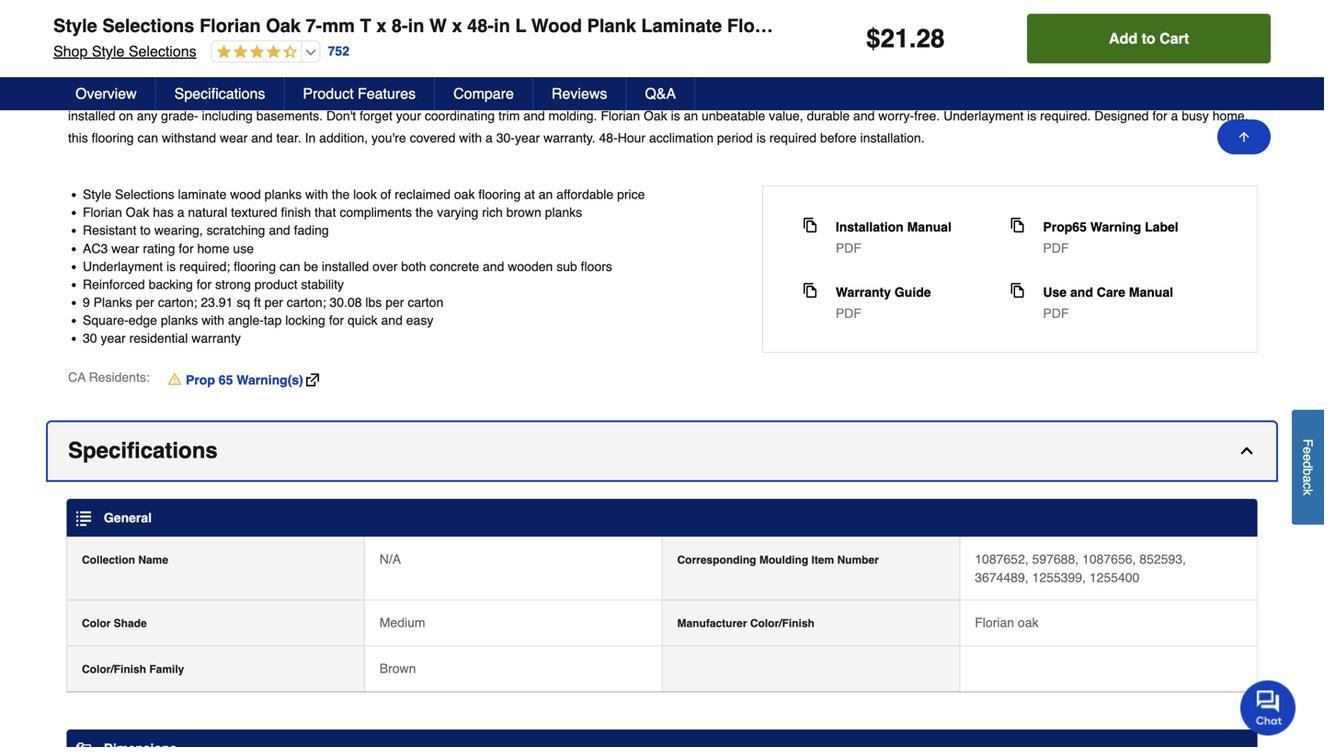 Task type: vqa. For each thing, say whether or not it's contained in the screenshot.
ul safety listing
no



Task type: locate. For each thing, give the bounding box(es) containing it.
0 horizontal spatial finish
[[281, 205, 311, 220]]

9
[[83, 295, 90, 310]]

selections
[[102, 15, 194, 36], [129, 43, 196, 60], [115, 187, 174, 202]]

this up free.
[[936, 86, 956, 101]]

0 horizontal spatial in
[[408, 15, 424, 36]]

prop 65 warning(s)
[[186, 373, 303, 387]]

0 horizontal spatial x
[[376, 15, 387, 36]]

sq inside "style selections laminate wood planks with the look of reclaimed oak flooring at an affordable price florian oak has a natural textured finish that compliments the varying rich brown planks resistant to wearing, scratching and fading ac3 wear rating for home use underlayment is required; flooring can be installed over both concrete and wooden sub floors reinforced backing for strong product stability 9 planks per carton; 23.91 sq ft per carton; 30.08 lbs per carton square-edge planks with angle-tap locking for quick and easy 30 year residential warranty"
[[237, 295, 250, 310]]

1 horizontal spatial angle-
[[798, 86, 834, 101]]

installed
[[68, 108, 115, 123], [322, 259, 369, 274]]

1087656,
[[1082, 552, 1136, 567]]

number
[[837, 554, 879, 567]]

is
[[671, 108, 680, 123], [1027, 108, 1037, 123], [756, 131, 766, 145], [166, 259, 176, 274]]

manual right care
[[1129, 285, 1173, 300]]

0 horizontal spatial underlayment
[[83, 259, 163, 274]]

document image for installation
[[803, 218, 817, 233]]

mm
[[322, 15, 355, 36]]

1 horizontal spatial color/finish
[[750, 617, 815, 630]]

with for can
[[202, 313, 224, 328]]

overview up oak's
[[68, 22, 166, 47]]

worry-
[[878, 108, 914, 123]]

to up rating
[[140, 223, 151, 238]]

the up the that
[[332, 187, 350, 202]]

an down needed
[[684, 108, 698, 123]]

use and care manual link
[[1043, 283, 1173, 302]]

can
[[137, 131, 158, 145], [280, 259, 300, 274]]

selections for laminate
[[115, 187, 174, 202]]

arrow up image
[[1237, 130, 1251, 144]]

1087652,
[[975, 552, 1029, 567]]

$ 21 . 28
[[866, 24, 945, 53]]

corresponding
[[677, 554, 756, 567]]

be inside florian oak's rich brown variation and textured matte finish creates the look of reclaimed oak. with no glue needed and an easy angle-tap profile makes this flooring perfect for your next diy project. can be installed on any grade- including basements. don't forget your coordinating trim and molding.  florian oak is an unbeatable value, durable and worry-free. underlayment is required. designed for a busy home, this flooring can withstand wear and tear. in addition, you're covered with a 30-year warranty. 48-hour acclimation period is required before installation.
[[1221, 86, 1235, 101]]

2 vertical spatial the
[[415, 205, 433, 220]]

this down shop
[[68, 131, 88, 145]]

per right ft
[[265, 295, 283, 310]]

your up required.
[[1067, 86, 1092, 101]]

project.
[[1148, 86, 1190, 101]]

0 vertical spatial finish
[[373, 86, 403, 101]]

oak down '3674489,'
[[1018, 615, 1039, 630]]

4.4 stars image
[[212, 44, 298, 61]]

prop65 warning label pdf
[[1043, 220, 1179, 256]]

planks down affordable on the left
[[545, 205, 582, 220]]

selections for florian
[[102, 15, 194, 36]]

brown
[[171, 86, 206, 101], [506, 205, 541, 220]]

in left l at top left
[[494, 15, 510, 36]]

reclaimed inside "style selections laminate wood planks with the look of reclaimed oak flooring at an affordable price florian oak has a natural textured finish that compliments the varying rich brown planks resistant to wearing, scratching and fading ac3 wear rating for home use underlayment is required; flooring can be installed over both concrete and wooden sub floors reinforced backing for strong product stability 9 planks per carton; 23.91 sq ft per carton; 30.08 lbs per carton square-edge planks with angle-tap locking for quick and easy 30 year residential warranty"
[[395, 187, 451, 202]]

florian down '3674489,'
[[975, 615, 1014, 630]]

style up shop
[[53, 15, 97, 36]]

style inside "style selections laminate wood planks with the look of reclaimed oak flooring at an affordable price florian oak has a natural textured finish that compliments the varying rich brown planks resistant to wearing, scratching and fading ac3 wear rating for home use underlayment is required; flooring can be installed over both concrete and wooden sub floors reinforced backing for strong product stability 9 planks per carton; 23.91 sq ft per carton; 30.08 lbs per carton square-edge planks with angle-tap locking for quick and easy 30 year residential warranty"
[[83, 187, 111, 202]]

48- left l at top left
[[467, 15, 494, 36]]

0 horizontal spatial your
[[396, 108, 421, 123]]

profile
[[855, 86, 891, 101]]

n/a
[[380, 552, 401, 567]]

8-
[[392, 15, 408, 36]]

0 vertical spatial selections
[[102, 15, 194, 36]]

1 vertical spatial angle-
[[228, 313, 264, 328]]

0 horizontal spatial planks
[[161, 313, 198, 328]]

pdf inside installation manual pdf
[[836, 241, 861, 256]]

1 horizontal spatial be
[[1221, 86, 1235, 101]]

1 vertical spatial of
[[380, 187, 391, 202]]

in
[[408, 15, 424, 36], [494, 15, 510, 36]]

0 horizontal spatial sq
[[237, 295, 250, 310]]

wear inside florian oak's rich brown variation and textured matte finish creates the look of reclaimed oak. with no glue needed and an easy angle-tap profile makes this flooring perfect for your next diy project. can be installed on any grade- including basements. don't forget your coordinating trim and molding.  florian oak is an unbeatable value, durable and worry-free. underlayment is required. designed for a busy home, this flooring can withstand wear and tear. in addition, you're covered with a 30-year warranty. 48-hour acclimation period is required before installation.
[[220, 131, 248, 145]]

1 vertical spatial easy
[[406, 313, 433, 328]]

can inside florian oak's rich brown variation and textured matte finish creates the look of reclaimed oak. with no glue needed and an easy angle-tap profile makes this flooring perfect for your next diy project. can be installed on any grade- including basements. don't forget your coordinating trim and molding.  florian oak is an unbeatable value, durable and worry-free. underlayment is required. designed for a busy home, this flooring can withstand wear and tear. in addition, you're covered with a 30-year warranty. 48-hour acclimation period is required before installation.
[[137, 131, 158, 145]]

is inside "style selections laminate wood planks with the look of reclaimed oak flooring at an affordable price florian oak has a natural textured finish that compliments the varying rich brown planks resistant to wearing, scratching and fading ac3 wear rating for home use underlayment is required; flooring can be installed over both concrete and wooden sub floors reinforced backing for strong product stability 9 planks per carton; 23.91 sq ft per carton; 30.08 lbs per carton square-edge planks with angle-tap locking for quick and easy 30 year residential warranty"
[[166, 259, 176, 274]]

overview button down the 'shop style selections' at the left of page
[[57, 77, 156, 110]]

angle- down ft
[[228, 313, 264, 328]]

trim
[[498, 108, 520, 123]]

textured down wood
[[231, 205, 277, 220]]

1 vertical spatial wear
[[111, 241, 139, 256]]

tap inside "style selections laminate wood planks with the look of reclaimed oak flooring at an affordable price florian oak has a natural textured finish that compliments the varying rich brown planks resistant to wearing, scratching and fading ac3 wear rating for home use underlayment is required; flooring can be installed over both concrete and wooden sub floors reinforced backing for strong product stability 9 planks per carton; 23.91 sq ft per carton; 30.08 lbs per carton square-edge planks with angle-tap locking for quick and easy 30 year residential warranty"
[[264, 313, 282, 328]]

1 vertical spatial tap
[[264, 313, 282, 328]]

overview button up q&a
[[48, 6, 1276, 64]]

2 horizontal spatial per
[[385, 295, 404, 310]]

rich right varying
[[482, 205, 503, 220]]

finish up forget
[[373, 86, 403, 101]]

1 horizontal spatial reclaimed
[[516, 86, 571, 101]]

2 vertical spatial with
[[202, 313, 224, 328]]

textured
[[287, 86, 334, 101], [231, 205, 277, 220]]

28
[[916, 24, 945, 53]]

2 vertical spatial planks
[[161, 313, 198, 328]]

installed up stability
[[322, 259, 369, 274]]

for up required.
[[1048, 86, 1063, 101]]

reclaimed up varying
[[395, 187, 451, 202]]

1 vertical spatial installed
[[322, 259, 369, 274]]

x right w
[[452, 15, 462, 36]]

and right trim
[[523, 108, 545, 123]]

installation
[[836, 220, 904, 234]]

scratching
[[207, 223, 265, 238]]

in left w
[[408, 15, 424, 36]]

and left fading
[[269, 223, 290, 238]]

value,
[[769, 108, 803, 123]]

varying
[[437, 205, 478, 220]]

1 vertical spatial planks
[[545, 205, 582, 220]]

b
[[1301, 469, 1315, 476]]

document image left use
[[1010, 283, 1025, 298]]

1 e from the top
[[1301, 447, 1315, 454]]

the inside florian oak's rich brown variation and textured matte finish creates the look of reclaimed oak. with no glue needed and an easy angle-tap profile makes this flooring perfect for your next diy project. can be installed on any grade- including basements. don't forget your coordinating trim and molding.  florian oak is an unbeatable value, durable and worry-free. underlayment is required. designed for a busy home, this flooring can withstand wear and tear. in addition, you're covered with a 30-year warranty. 48-hour acclimation period is required before installation.
[[453, 86, 470, 101]]

for down wearing,
[[179, 241, 194, 256]]

ca residents:
[[68, 370, 150, 385]]

product features button
[[284, 77, 435, 110]]

planks
[[93, 295, 132, 310]]

f
[[1301, 439, 1315, 447]]

0 vertical spatial the
[[453, 86, 470, 101]]

1 horizontal spatial tap
[[834, 86, 852, 101]]

0 horizontal spatial per
[[136, 295, 154, 310]]

easy inside "style selections laminate wood planks with the look of reclaimed oak flooring at an affordable price florian oak has a natural textured finish that compliments the varying rich brown planks resistant to wearing, scratching and fading ac3 wear rating for home use underlayment is required; flooring can be installed over both concrete and wooden sub floors reinforced backing for strong product stability 9 planks per carton; 23.91 sq ft per carton; 30.08 lbs per carton square-edge planks with angle-tap locking for quick and easy 30 year residential warranty"
[[406, 313, 433, 328]]

ca
[[68, 370, 86, 385]]

reclaimed up molding.
[[516, 86, 571, 101]]

look inside "style selections laminate wood planks with the look of reclaimed oak flooring at an affordable price florian oak has a natural textured finish that compliments the varying rich brown planks resistant to wearing, scratching and fading ac3 wear rating for home use underlayment is required; flooring can be installed over both concrete and wooden sub floors reinforced backing for strong product stability 9 planks per carton; 23.91 sq ft per carton; 30.08 lbs per carton square-edge planks with angle-tap locking for quick and easy 30 year residential warranty"
[[353, 187, 377, 202]]

easy up value,
[[767, 86, 795, 101]]

0 vertical spatial underlayment
[[944, 108, 1024, 123]]

oak inside "style selections laminate wood planks with the look of reclaimed oak flooring at an affordable price florian oak has a natural textured finish that compliments the varying rich brown planks resistant to wearing, scratching and fading ac3 wear rating for home use underlayment is required; flooring can be installed over both concrete and wooden sub floors reinforced backing for strong product stability 9 planks per carton; 23.91 sq ft per carton; 30.08 lbs per carton square-edge planks with angle-tap locking for quick and easy 30 year residential warranty"
[[454, 187, 475, 202]]

required.
[[1040, 108, 1091, 123]]

look
[[474, 86, 498, 101], [353, 187, 377, 202]]

pdf inside prop65 warning label pdf
[[1043, 241, 1069, 256]]

pdf down installation
[[836, 241, 861, 256]]

with inside florian oak's rich brown variation and textured matte finish creates the look of reclaimed oak. with no glue needed and an easy angle-tap profile makes this flooring perfect for your next diy project. can be installed on any grade- including basements. don't forget your coordinating trim and molding.  florian oak is an unbeatable value, durable and worry-free. underlayment is required. designed for a busy home, this flooring can withstand wear and tear. in addition, you're covered with a 30-year warranty. 48-hour acclimation period is required before installation.
[[459, 131, 482, 145]]

0 vertical spatial oak
[[454, 187, 475, 202]]

and left wooden
[[483, 259, 504, 274]]

underlayment up "reinforced"
[[83, 259, 163, 274]]

1 vertical spatial manual
[[1129, 285, 1173, 300]]

1 horizontal spatial textured
[[287, 86, 334, 101]]

0 horizontal spatial reclaimed
[[395, 187, 451, 202]]

lbs
[[365, 295, 382, 310]]

brown inside "style selections laminate wood planks with the look of reclaimed oak flooring at an affordable price florian oak has a natural textured finish that compliments the varying rich brown planks resistant to wearing, scratching and fading ac3 wear rating for home use underlayment is required; flooring can be installed over both concrete and wooden sub floors reinforced backing for strong product stability 9 planks per carton; 23.91 sq ft per carton; 30.08 lbs per carton square-edge planks with angle-tap locking for quick and easy 30 year residential warranty"
[[506, 205, 541, 220]]

1 horizontal spatial finish
[[373, 86, 403, 101]]

per up edge
[[136, 295, 154, 310]]

square-
[[83, 313, 129, 328]]

with down coordinating
[[459, 131, 482, 145]]

q&a button
[[627, 77, 695, 110]]

1 horizontal spatial oak
[[266, 15, 301, 36]]

on
[[119, 108, 133, 123]]

1 horizontal spatial carton;
[[287, 295, 326, 310]]

document image left installation
[[803, 218, 817, 233]]

21
[[880, 24, 909, 53]]

1255400
[[1089, 570, 1140, 585]]

selections up the has
[[115, 187, 174, 202]]

document image left warranty
[[803, 283, 817, 298]]

0 vertical spatial style
[[53, 15, 97, 36]]

strong
[[215, 277, 251, 292]]

creates
[[407, 86, 449, 101]]

pdf down prop65
[[1043, 241, 1069, 256]]

look up the compliments
[[353, 187, 377, 202]]

x
[[376, 15, 387, 36], [452, 15, 462, 36]]

ft)
[[891, 15, 909, 36]]

2 in from the left
[[494, 15, 510, 36]]

label
[[1145, 220, 1179, 234]]

1 horizontal spatial year
[[515, 131, 540, 145]]

0 horizontal spatial 48-
[[467, 15, 494, 36]]

florian up "resistant"
[[83, 205, 122, 220]]

finish up fading
[[281, 205, 311, 220]]

pdf down warranty
[[836, 306, 861, 321]]

0 vertical spatial 48-
[[467, 15, 494, 36]]

0 vertical spatial planks
[[265, 187, 302, 202]]

with up the that
[[305, 187, 328, 202]]

prop
[[186, 373, 215, 387]]

0 horizontal spatial be
[[304, 259, 318, 274]]

0 vertical spatial year
[[515, 131, 540, 145]]

prop 65 warning(s) link
[[168, 371, 319, 389]]

general
[[104, 511, 152, 525]]

specifications up including
[[174, 85, 265, 102]]

at
[[524, 187, 535, 202]]

busy
[[1182, 108, 1209, 123]]

1 horizontal spatial easy
[[767, 86, 795, 101]]

1 vertical spatial look
[[353, 187, 377, 202]]

is right period
[[756, 131, 766, 145]]

0 horizontal spatial brown
[[171, 86, 206, 101]]

0 horizontal spatial easy
[[406, 313, 433, 328]]

e up b
[[1301, 454, 1315, 461]]

1 horizontal spatial manual
[[1129, 285, 1173, 300]]

1 horizontal spatial per
[[265, 295, 283, 310]]

product
[[303, 85, 354, 102]]

pdf down use
[[1043, 306, 1069, 321]]

of up trim
[[501, 86, 512, 101]]

0 vertical spatial wear
[[220, 131, 248, 145]]

warning image
[[168, 372, 181, 386]]

be up home,
[[1221, 86, 1235, 101]]

1 horizontal spatial installed
[[322, 259, 369, 274]]

color/finish down moulding
[[750, 617, 815, 630]]

1 horizontal spatial underlayment
[[944, 108, 1024, 123]]

per right lbs
[[385, 295, 404, 310]]

oak left "7-" at the top of the page
[[266, 15, 301, 36]]

1 horizontal spatial x
[[452, 15, 462, 36]]

0 horizontal spatial year
[[101, 331, 126, 346]]

with up warranty
[[202, 313, 224, 328]]

x right t
[[376, 15, 387, 36]]

year
[[515, 131, 540, 145], [101, 331, 126, 346]]

selections up the 'shop style selections' at the left of page
[[102, 15, 194, 36]]

covered
[[410, 131, 456, 145]]

0 horizontal spatial of
[[380, 187, 391, 202]]

family
[[149, 663, 184, 676]]

reclaimed inside florian oak's rich brown variation and textured matte finish creates the look of reclaimed oak. with no glue needed and an easy angle-tap profile makes this flooring perfect for your next diy project. can be installed on any grade- including basements. don't forget your coordinating trim and molding.  florian oak is an unbeatable value, durable and worry-free. underlayment is required. designed for a busy home, this flooring can withstand wear and tear. in addition, you're covered with a 30-year warranty. 48-hour acclimation period is required before installation.
[[516, 86, 571, 101]]

of up the compliments
[[380, 187, 391, 202]]

moulding
[[759, 554, 808, 567]]

1 vertical spatial be
[[304, 259, 318, 274]]

can down any
[[137, 131, 158, 145]]

florian down with
[[601, 108, 640, 123]]

underlayment inside "style selections laminate wood planks with the look of reclaimed oak flooring at an affordable price florian oak has a natural textured finish that compliments the varying rich brown planks resistant to wearing, scratching and fading ac3 wear rating for home use underlayment is required; flooring can be installed over both concrete and wooden sub floors reinforced backing for strong product stability 9 planks per carton; 23.91 sq ft per carton; 30.08 lbs per carton square-edge planks with angle-tap locking for quick and easy 30 year residential warranty"
[[83, 259, 163, 274]]

oak up varying
[[454, 187, 475, 202]]

1 vertical spatial textured
[[231, 205, 277, 220]]

0 horizontal spatial wear
[[111, 241, 139, 256]]

wear inside "style selections laminate wood planks with the look of reclaimed oak flooring at an affordable price florian oak has a natural textured finish that compliments the varying rich brown planks resistant to wearing, scratching and fading ac3 wear rating for home use underlayment is required; flooring can be installed over both concrete and wooden sub floors reinforced backing for strong product stability 9 planks per carton; 23.91 sq ft per carton; 30.08 lbs per carton square-edge planks with angle-tap locking for quick and easy 30 year residential warranty"
[[111, 241, 139, 256]]

2 e from the top
[[1301, 454, 1315, 461]]

quick
[[348, 313, 378, 328]]

0 vertical spatial with
[[459, 131, 482, 145]]

selections up oak's
[[129, 43, 196, 60]]

65
[[219, 373, 233, 387]]

tap left locking
[[264, 313, 282, 328]]

0 vertical spatial specifications
[[174, 85, 265, 102]]

an up unbeatable
[[750, 86, 764, 101]]

use
[[233, 241, 254, 256]]

overview up 'on'
[[75, 85, 137, 102]]

48-
[[467, 15, 494, 36], [599, 131, 618, 145]]

finish inside "style selections laminate wood planks with the look of reclaimed oak flooring at an affordable price florian oak has a natural textured finish that compliments the varying rich brown planks resistant to wearing, scratching and fading ac3 wear rating for home use underlayment is required; flooring can be installed over both concrete and wooden sub floors reinforced backing for strong product stability 9 planks per carton; 23.91 sq ft per carton; 30.08 lbs per carton square-edge planks with angle-tap locking for quick and easy 30 year residential warranty"
[[281, 205, 311, 220]]

ac3
[[83, 241, 108, 256]]

1 vertical spatial your
[[396, 108, 421, 123]]

852593,
[[1140, 552, 1186, 567]]

molding.
[[549, 108, 597, 123]]

2 horizontal spatial the
[[453, 86, 470, 101]]

0 horizontal spatial with
[[202, 313, 224, 328]]

0 horizontal spatial this
[[68, 131, 88, 145]]

c
[[1301, 483, 1315, 489]]

be
[[1221, 86, 1235, 101], [304, 259, 318, 274]]

be up stability
[[304, 259, 318, 274]]

your
[[1067, 86, 1092, 101], [396, 108, 421, 123]]

manual right installation
[[907, 220, 952, 234]]

brown inside florian oak's rich brown variation and textured matte finish creates the look of reclaimed oak. with no glue needed and an easy angle-tap profile makes this flooring perfect for your next diy project. can be installed on any grade- including basements. don't forget your coordinating trim and molding.  florian oak is an unbeatable value, durable and worry-free. underlayment is required. designed for a busy home, this flooring can withstand wear and tear. in addition, you're covered with a 30-year warranty. 48-hour acclimation period is required before installation.
[[171, 86, 206, 101]]

1 vertical spatial oak
[[1018, 615, 1039, 630]]

2 horizontal spatial oak
[[644, 108, 667, 123]]

document image
[[803, 218, 817, 233], [803, 283, 817, 298], [1010, 283, 1025, 298]]

and down profile
[[853, 108, 875, 123]]

1 vertical spatial an
[[684, 108, 698, 123]]

sq left ft
[[237, 295, 250, 310]]

1 horizontal spatial to
[[1142, 30, 1156, 47]]

and up unbeatable
[[725, 86, 746, 101]]

shade
[[114, 617, 147, 630]]

0 vertical spatial textured
[[287, 86, 334, 101]]

0 vertical spatial rich
[[147, 86, 168, 101]]

wear
[[220, 131, 248, 145], [111, 241, 139, 256]]

0 horizontal spatial look
[[353, 187, 377, 202]]

overview for the bottom overview button
[[75, 85, 137, 102]]

wear down "resistant"
[[111, 241, 139, 256]]

2 vertical spatial style
[[83, 187, 111, 202]]

wearing,
[[154, 223, 203, 238]]

752
[[328, 44, 349, 59]]

1 horizontal spatial wear
[[220, 131, 248, 145]]

1 horizontal spatial of
[[501, 86, 512, 101]]

the up coordinating
[[453, 86, 470, 101]]

selections inside "style selections laminate wood planks with the look of reclaimed oak flooring at an affordable price florian oak has a natural textured finish that compliments the varying rich brown planks resistant to wearing, scratching and fading ac3 wear rating for home use underlayment is required; flooring can be installed over both concrete and wooden sub floors reinforced backing for strong product stability 9 planks per carton; 23.91 sq ft per carton; 30.08 lbs per carton square-edge planks with angle-tap locking for quick and easy 30 year residential warranty"
[[115, 187, 174, 202]]

sq left ft)
[[864, 15, 886, 36]]

textured up basements.
[[287, 86, 334, 101]]

oak down q&a
[[644, 108, 667, 123]]

(23.91-
[[806, 15, 864, 36]]

makes
[[894, 86, 932, 101]]

manual inside use and care manual pdf
[[1129, 285, 1173, 300]]

underlayment
[[944, 108, 1024, 123], [83, 259, 163, 274]]

color shade
[[82, 617, 147, 630]]

0 vertical spatial reclaimed
[[516, 86, 571, 101]]

1 horizontal spatial sq
[[864, 15, 886, 36]]

2 carton; from the left
[[287, 295, 326, 310]]

0 horizontal spatial textured
[[231, 205, 277, 220]]

grade-
[[161, 108, 198, 123]]

tap up durable
[[834, 86, 852, 101]]

d
[[1301, 461, 1315, 469]]

flooring left 'perfect'
[[959, 86, 1001, 101]]

name
[[138, 554, 168, 567]]

1 vertical spatial finish
[[281, 205, 311, 220]]

easy
[[767, 86, 795, 101], [406, 313, 433, 328]]

0 horizontal spatial can
[[137, 131, 158, 145]]

0 horizontal spatial installed
[[68, 108, 115, 123]]

an right at
[[539, 187, 553, 202]]

0 horizontal spatial manual
[[907, 220, 952, 234]]

look up coordinating
[[474, 86, 498, 101]]

pdf
[[836, 241, 861, 256], [1043, 241, 1069, 256], [836, 306, 861, 321], [1043, 306, 1069, 321]]

48- right warranty.
[[599, 131, 618, 145]]

rich up any
[[147, 86, 168, 101]]

finish inside florian oak's rich brown variation and textured matte finish creates the look of reclaimed oak. with no glue needed and an easy angle-tap profile makes this flooring perfect for your next diy project. can be installed on any grade- including basements. don't forget your coordinating trim and molding.  florian oak is an unbeatable value, durable and worry-free. underlayment is required. designed for a busy home, this flooring can withstand wear and tear. in addition, you're covered with a 30-year warranty. 48-hour acclimation period is required before installation.
[[373, 86, 403, 101]]

finish
[[373, 86, 403, 101], [281, 205, 311, 220]]

specifications up general
[[68, 438, 218, 463]]

wear down including
[[220, 131, 248, 145]]

1 horizontal spatial in
[[494, 15, 510, 36]]

1 x from the left
[[376, 15, 387, 36]]

is up acclimation
[[671, 108, 680, 123]]

a right the has
[[177, 205, 184, 220]]

style right shop
[[92, 43, 124, 60]]

a inside "style selections laminate wood planks with the look of reclaimed oak flooring at an affordable price florian oak has a natural textured finish that compliments the varying rich brown planks resistant to wearing, scratching and fading ac3 wear rating for home use underlayment is required; flooring can be installed over both concrete and wooden sub floors reinforced backing for strong product stability 9 planks per carton; 23.91 sq ft per carton; 30.08 lbs per carton square-edge planks with angle-tap locking for quick and easy 30 year residential warranty"
[[177, 205, 184, 220]]

brown down at
[[506, 205, 541, 220]]

0 vertical spatial angle-
[[798, 86, 834, 101]]

0 horizontal spatial carton;
[[158, 295, 197, 310]]

required;
[[179, 259, 230, 274]]

document image
[[1010, 218, 1025, 233]]

1 horizontal spatial look
[[474, 86, 498, 101]]

to
[[1142, 30, 1156, 47], [140, 223, 151, 238]]

florian
[[199, 15, 261, 36], [68, 86, 107, 101], [601, 108, 640, 123], [83, 205, 122, 220], [975, 615, 1014, 630]]

1 horizontal spatial this
[[936, 86, 956, 101]]

color/finish down color shade
[[82, 663, 146, 676]]

2 vertical spatial selections
[[115, 187, 174, 202]]

underlayment down 'perfect'
[[944, 108, 1024, 123]]

0 vertical spatial easy
[[767, 86, 795, 101]]

1 vertical spatial to
[[140, 223, 151, 238]]

k
[[1301, 489, 1315, 496]]

0 vertical spatial brown
[[171, 86, 206, 101]]

style up "resistant"
[[83, 187, 111, 202]]



Task type: describe. For each thing, give the bounding box(es) containing it.
any
[[137, 108, 158, 123]]

coordinating
[[425, 108, 495, 123]]

cart
[[1160, 30, 1189, 47]]

add
[[1109, 30, 1138, 47]]

free.
[[914, 108, 940, 123]]

for down 30.08
[[329, 313, 344, 328]]

home
[[197, 241, 229, 256]]

unbeatable
[[702, 108, 765, 123]]

1 per from the left
[[136, 295, 154, 310]]

warranty
[[192, 331, 241, 346]]

textured inside "style selections laminate wood planks with the look of reclaimed oak flooring at an affordable price florian oak has a natural textured finish that compliments the varying rich brown planks resistant to wearing, scratching and fading ac3 wear rating for home use underlayment is required; flooring can be installed over both concrete and wooden sub floors reinforced backing for strong product stability 9 planks per carton; 23.91 sq ft per carton; 30.08 lbs per carton square-edge planks with angle-tap locking for quick and easy 30 year residential warranty"
[[231, 205, 277, 220]]

installed inside "style selections laminate wood planks with the look of reclaimed oak flooring at an affordable price florian oak has a natural textured finish that compliments the varying rich brown planks resistant to wearing, scratching and fading ac3 wear rating for home use underlayment is required; flooring can be installed over both concrete and wooden sub floors reinforced backing for strong product stability 9 planks per carton; 23.91 sq ft per carton; 30.08 lbs per carton square-edge planks with angle-tap locking for quick and easy 30 year residential warranty"
[[322, 259, 369, 274]]

of inside "style selections laminate wood planks with the look of reclaimed oak flooring at an affordable price florian oak has a natural textured finish that compliments the varying rich brown planks resistant to wearing, scratching and fading ac3 wear rating for home use underlayment is required; flooring can be installed over both concrete and wooden sub floors reinforced backing for strong product stability 9 planks per carton; 23.91 sq ft per carton; 30.08 lbs per carton square-edge planks with angle-tap locking for quick and easy 30 year residential warranty"
[[380, 187, 391, 202]]

affordable
[[556, 187, 613, 202]]

laminate
[[641, 15, 722, 36]]

product
[[254, 277, 297, 292]]

1 horizontal spatial an
[[684, 108, 698, 123]]

30-
[[496, 131, 515, 145]]

be inside "style selections laminate wood planks with the look of reclaimed oak flooring at an affordable price florian oak has a natural textured finish that compliments the varying rich brown planks resistant to wearing, scratching and fading ac3 wear rating for home use underlayment is required; flooring can be installed over both concrete and wooden sub floors reinforced backing for strong product stability 9 planks per carton; 23.91 sq ft per carton; 30.08 lbs per carton square-edge planks with angle-tap locking for quick and easy 30 year residential warranty"
[[304, 259, 318, 274]]

rating
[[143, 241, 175, 256]]

1 vertical spatial this
[[68, 131, 88, 145]]

perfect
[[1005, 86, 1044, 101]]

q&a
[[645, 85, 676, 102]]

a left 30-
[[486, 131, 493, 145]]

shop
[[53, 43, 88, 60]]

including
[[202, 108, 253, 123]]

oak inside "style selections laminate wood planks with the look of reclaimed oak flooring at an affordable price florian oak has a natural textured finish that compliments the varying rich brown planks resistant to wearing, scratching and fading ac3 wear rating for home use underlayment is required; flooring can be installed over both concrete and wooden sub floors reinforced backing for strong product stability 9 planks per carton; 23.91 sq ft per carton; 30.08 lbs per carton square-edge planks with angle-tap locking for quick and easy 30 year residential warranty"
[[126, 205, 149, 220]]

oak's
[[111, 86, 143, 101]]

manual inside installation manual pdf
[[907, 220, 952, 234]]

an inside "style selections laminate wood planks with the look of reclaimed oak flooring at an affordable price florian oak has a natural textured finish that compliments the varying rich brown planks resistant to wearing, scratching and fading ac3 wear rating for home use underlayment is required; flooring can be installed over both concrete and wooden sub floors reinforced backing for strong product stability 9 planks per carton; 23.91 sq ft per carton; 30.08 lbs per carton square-edge planks with angle-tap locking for quick and easy 30 year residential warranty"
[[539, 187, 553, 202]]

before
[[820, 131, 857, 145]]

1 vertical spatial specifications button
[[48, 422, 1276, 480]]

forget
[[360, 108, 393, 123]]

carton
[[408, 295, 443, 310]]

florian left oak's
[[68, 86, 107, 101]]

floors
[[581, 259, 612, 274]]

style selections laminate wood planks with the look of reclaimed oak flooring at an affordable price florian oak has a natural textured finish that compliments the varying rich brown planks resistant to wearing, scratching and fading ac3 wear rating for home use underlayment is required; flooring can be installed over both concrete and wooden sub floors reinforced backing for strong product stability 9 planks per carton; 23.91 sq ft per carton; 30.08 lbs per carton square-edge planks with angle-tap locking for quick and easy 30 year residential warranty
[[83, 187, 645, 346]]

1 vertical spatial selections
[[129, 43, 196, 60]]

locking
[[285, 313, 325, 328]]

warranty.
[[544, 131, 595, 145]]

for down the required;
[[197, 277, 212, 292]]

to inside button
[[1142, 30, 1156, 47]]

a inside button
[[1301, 476, 1315, 483]]

don't
[[326, 108, 356, 123]]

1 vertical spatial the
[[332, 187, 350, 202]]

1 horizontal spatial the
[[415, 205, 433, 220]]

23.91
[[201, 295, 233, 310]]

manufacturer color/finish
[[677, 617, 815, 630]]

can inside "style selections laminate wood planks with the look of reclaimed oak flooring at an affordable price florian oak has a natural textured finish that compliments the varying rich brown planks resistant to wearing, scratching and fading ac3 wear rating for home use underlayment is required; flooring can be installed over both concrete and wooden sub floors reinforced backing for strong product stability 9 planks per carton; 23.91 sq ft per carton; 30.08 lbs per carton square-edge planks with angle-tap locking for quick and easy 30 year residential warranty"
[[280, 259, 300, 274]]

48- inside florian oak's rich brown variation and textured matte finish creates the look of reclaimed oak. with no glue needed and an easy angle-tap profile makes this flooring perfect for your next diy project. can be installed on any grade- including basements. don't forget your coordinating trim and molding.  florian oak is an unbeatable value, durable and worry-free. underlayment is required. designed for a busy home, this flooring can withstand wear and tear. in addition, you're covered with a 30-year warranty. 48-hour acclimation period is required before installation.
[[599, 131, 618, 145]]

installation manual pdf
[[836, 220, 952, 256]]

chevron up image
[[1238, 442, 1256, 460]]

style for style selections laminate wood planks with the look of reclaimed oak flooring at an affordable price florian oak has a natural textured finish that compliments the varying rich brown planks resistant to wearing, scratching and fading ac3 wear rating for home use underlayment is required; flooring can be installed over both concrete and wooden sub floors reinforced backing for strong product stability 9 planks per carton; 23.91 sq ft per carton; 30.08 lbs per carton square-edge planks with angle-tap locking for quick and easy 30 year residential warranty
[[83, 187, 111, 202]]

rich inside florian oak's rich brown variation and textured matte finish creates the look of reclaimed oak. with no glue needed and an easy angle-tap profile makes this flooring perfect for your next diy project. can be installed on any grade- including basements. don't forget your coordinating trim and molding.  florian oak is an unbeatable value, durable and worry-free. underlayment is required. designed for a busy home, this flooring can withstand wear and tear. in addition, you're covered with a 30-year warranty. 48-hour acclimation period is required before installation.
[[147, 86, 168, 101]]

1 carton; from the left
[[158, 295, 197, 310]]

fading
[[294, 223, 329, 238]]

brown
[[380, 661, 416, 676]]

w
[[429, 15, 447, 36]]

oak inside florian oak's rich brown variation and textured matte finish creates the look of reclaimed oak. with no glue needed and an easy angle-tap profile makes this flooring perfect for your next diy project. can be installed on any grade- including basements. don't forget your coordinating trim and molding.  florian oak is an unbeatable value, durable and worry-free. underlayment is required. designed for a busy home, this flooring can withstand wear and tear. in addition, you're covered with a 30-year warranty. 48-hour acclimation period is required before installation.
[[644, 108, 667, 123]]

and up basements.
[[262, 86, 284, 101]]

document image for warranty
[[803, 283, 817, 298]]

2 per from the left
[[265, 295, 283, 310]]

and down lbs
[[381, 313, 403, 328]]

1 horizontal spatial oak
[[1018, 615, 1039, 630]]

0 vertical spatial overview button
[[48, 6, 1276, 64]]

l
[[515, 15, 526, 36]]

flooring down use
[[234, 259, 276, 274]]

0 vertical spatial your
[[1067, 86, 1092, 101]]

sub
[[556, 259, 577, 274]]

1 vertical spatial specifications
[[68, 438, 218, 463]]

product features
[[303, 85, 416, 102]]

diy
[[1123, 86, 1144, 101]]

3 per from the left
[[385, 295, 404, 310]]

to inside "style selections laminate wood planks with the look of reclaimed oak flooring at an affordable price florian oak has a natural textured finish that compliments the varying rich brown planks resistant to wearing, scratching and fading ac3 wear rating for home use underlayment is required; flooring can be installed over both concrete and wooden sub floors reinforced backing for strong product stability 9 planks per carton; 23.91 sq ft per carton; 30.08 lbs per carton square-edge planks with angle-tap locking for quick and easy 30 year residential warranty"
[[140, 223, 151, 238]]

flooring down 'on'
[[92, 131, 134, 145]]

overview for topmost overview button
[[68, 22, 166, 47]]

add to cart
[[1109, 30, 1189, 47]]

1 horizontal spatial with
[[305, 187, 328, 202]]

in
[[305, 131, 316, 145]]

1255399,
[[1032, 570, 1086, 585]]

home,
[[1213, 108, 1248, 123]]

0 vertical spatial specifications button
[[156, 77, 284, 110]]

flooring left at
[[478, 187, 521, 202]]

reinforced
[[83, 277, 145, 292]]

color/finish family
[[82, 663, 184, 676]]

underlayment inside florian oak's rich brown variation and textured matte finish creates the look of reclaimed oak. with no glue needed and an easy angle-tap profile makes this flooring perfect for your next diy project. can be installed on any grade- including basements. don't forget your coordinating trim and molding.  florian oak is an unbeatable value, durable and worry-free. underlayment is required. designed for a busy home, this flooring can withstand wear and tear. in addition, you're covered with a 30-year warranty. 48-hour acclimation period is required before installation.
[[944, 108, 1024, 123]]

angle- inside florian oak's rich brown variation and textured matte finish creates the look of reclaimed oak. with no glue needed and an easy angle-tap profile makes this flooring perfect for your next diy project. can be installed on any grade- including basements. don't forget your coordinating trim and molding.  florian oak is an unbeatable value, durable and worry-free. underlayment is required. designed for a busy home, this flooring can withstand wear and tear. in addition, you're covered with a 30-year warranty. 48-hour acclimation period is required before installation.
[[798, 86, 834, 101]]

withstand
[[162, 131, 216, 145]]

add to cart button
[[1027, 14, 1271, 63]]

1 vertical spatial color/finish
[[82, 663, 146, 676]]

matte
[[337, 86, 370, 101]]

no
[[632, 86, 646, 101]]

compliments
[[340, 205, 412, 220]]

pdf inside use and care manual pdf
[[1043, 306, 1069, 321]]

tap inside florian oak's rich brown variation and textured matte finish creates the look of reclaimed oak. with no glue needed and an easy angle-tap profile makes this flooring perfect for your next diy project. can be installed on any grade- including basements. don't forget your coordinating trim and molding.  florian oak is an unbeatable value, durable and worry-free. underlayment is required. designed for a busy home, this flooring can withstand wear and tear. in addition, you're covered with a 30-year warranty. 48-hour acclimation period is required before installation.
[[834, 86, 852, 101]]

for down project.
[[1152, 108, 1167, 123]]

warranty guide link
[[836, 283, 931, 302]]

compare button
[[435, 77, 533, 110]]

rich inside "style selections laminate wood planks with the look of reclaimed oak flooring at an affordable price florian oak has a natural textured finish that compliments the varying rich brown planks resistant to wearing, scratching and fading ac3 wear rating for home use underlayment is required; flooring can be installed over both concrete and wooden sub floors reinforced backing for strong product stability 9 planks per carton; 23.91 sq ft per carton; 30.08 lbs per carton square-edge planks with angle-tap locking for quick and easy 30 year residential warranty"
[[482, 205, 503, 220]]

use
[[1043, 285, 1067, 300]]

list view image
[[76, 512, 91, 527]]

597688,
[[1032, 552, 1079, 567]]

is down 'perfect'
[[1027, 108, 1037, 123]]

t
[[360, 15, 371, 36]]

0 vertical spatial color/finish
[[750, 617, 815, 630]]

installed inside florian oak's rich brown variation and textured matte finish creates the look of reclaimed oak. with no glue needed and an easy angle-tap profile makes this flooring perfect for your next diy project. can be installed on any grade- including basements. don't forget your coordinating trim and molding.  florian oak is an unbeatable value, durable and worry-free. underlayment is required. designed for a busy home, this flooring can withstand wear and tear. in addition, you're covered with a 30-year warranty. 48-hour acclimation period is required before installation.
[[68, 108, 115, 123]]

easy inside florian oak's rich brown variation and textured matte finish creates the look of reclaimed oak. with no glue needed and an easy angle-tap profile makes this flooring perfect for your next diy project. can be installed on any grade- including basements. don't forget your coordinating trim and molding.  florian oak is an unbeatable value, durable and worry-free. underlayment is required. designed for a busy home, this flooring can withstand wear and tear. in addition, you're covered with a 30-year warranty. 48-hour acclimation period is required before installation.
[[767, 86, 795, 101]]

reviews
[[552, 85, 607, 102]]

backing
[[149, 277, 193, 292]]

resistant
[[83, 223, 136, 238]]

year inside florian oak's rich brown variation and textured matte finish creates the look of reclaimed oak. with no glue needed and an easy angle-tap profile makes this flooring perfect for your next diy project. can be installed on any grade- including basements. don't forget your coordinating trim and molding.  florian oak is an unbeatable value, durable and worry-free. underlayment is required. designed for a busy home, this flooring can withstand wear and tear. in addition, you're covered with a 30-year warranty. 48-hour acclimation period is required before installation.
[[515, 131, 540, 145]]

care
[[1097, 285, 1125, 300]]

angle- inside "style selections laminate wood planks with the look of reclaimed oak flooring at an affordable price florian oak has a natural textured finish that compliments the varying rich brown planks resistant to wearing, scratching and fading ac3 wear rating for home use underlayment is required; flooring can be installed over both concrete and wooden sub floors reinforced backing for strong product stability 9 planks per carton; 23.91 sq ft per carton; 30.08 lbs per carton square-edge planks with angle-tap locking for quick and easy 30 year residential warranty"
[[228, 313, 264, 328]]

collection
[[82, 554, 135, 567]]

document image for use
[[1010, 283, 1025, 298]]

textured inside florian oak's rich brown variation and textured matte finish creates the look of reclaimed oak. with no glue needed and an easy angle-tap profile makes this flooring perfect for your next diy project. can be installed on any grade- including basements. don't forget your coordinating trim and molding.  florian oak is an unbeatable value, durable and worry-free. underlayment is required. designed for a busy home, this flooring can withstand wear and tear. in addition, you're covered with a 30-year warranty. 48-hour acclimation period is required before installation.
[[287, 86, 334, 101]]

acclimation
[[649, 131, 714, 145]]

style for style selections florian oak 7-mm t x 8-in w x 48-in l wood plank laminate flooring (23.91-sq ft)
[[53, 15, 97, 36]]

2 horizontal spatial planks
[[545, 205, 582, 220]]

warranty guide pdf
[[836, 285, 931, 321]]

laminate
[[178, 187, 227, 202]]

with for trim
[[459, 131, 482, 145]]

1 horizontal spatial planks
[[265, 187, 302, 202]]

florian oak
[[975, 615, 1039, 630]]

a left busy
[[1171, 108, 1178, 123]]

variation
[[210, 86, 259, 101]]

price
[[617, 187, 645, 202]]

of inside florian oak's rich brown variation and textured matte finish creates the look of reclaimed oak. with no glue needed and an easy angle-tap profile makes this flooring perfect for your next diy project. can be installed on any grade- including basements. don't forget your coordinating trim and molding.  florian oak is an unbeatable value, durable and worry-free. underlayment is required. designed for a busy home, this flooring can withstand wear and tear. in addition, you're covered with a 30-year warranty. 48-hour acclimation period is required before installation.
[[501, 86, 512, 101]]

0 vertical spatial an
[[750, 86, 764, 101]]

and inside use and care manual pdf
[[1070, 285, 1093, 300]]

pdf inside warranty guide pdf
[[836, 306, 861, 321]]

and left the tear.
[[251, 131, 273, 145]]

link icon image
[[306, 374, 319, 386]]

florian inside "style selections laminate wood planks with the look of reclaimed oak flooring at an affordable price florian oak has a natural textured finish that compliments the varying rich brown planks resistant to wearing, scratching and fading ac3 wear rating for home use underlayment is required; flooring can be installed over both concrete and wooden sub floors reinforced backing for strong product stability 9 planks per carton; 23.91 sq ft per carton; 30.08 lbs per carton square-edge planks with angle-tap locking for quick and easy 30 year residential warranty"
[[83, 205, 122, 220]]

1 vertical spatial overview button
[[57, 77, 156, 110]]

2 x from the left
[[452, 15, 462, 36]]

0 vertical spatial sq
[[864, 15, 886, 36]]

can
[[1194, 86, 1217, 101]]

chat invite button image
[[1240, 680, 1297, 736]]

collection name
[[82, 554, 168, 567]]

stability
[[301, 277, 344, 292]]

.
[[909, 24, 916, 53]]

year inside "style selections laminate wood planks with the look of reclaimed oak flooring at an affordable price florian oak has a natural textured finish that compliments the varying rich brown planks resistant to wearing, scratching and fading ac3 wear rating for home use underlayment is required; flooring can be installed over both concrete and wooden sub floors reinforced backing for strong product stability 9 planks per carton; 23.91 sq ft per carton; 30.08 lbs per carton square-edge planks with angle-tap locking for quick and easy 30 year residential warranty"
[[101, 331, 126, 346]]

dimensions image
[[76, 743, 91, 748]]

designed
[[1094, 108, 1149, 123]]

look inside florian oak's rich brown variation and textured matte finish creates the look of reclaimed oak. with no glue needed and an easy angle-tap profile makes this flooring perfect for your next diy project. can be installed on any grade- including basements. don't forget your coordinating trim and molding.  florian oak is an unbeatable value, durable and worry-free. underlayment is required. designed for a busy home, this flooring can withstand wear and tear. in addition, you're covered with a 30-year warranty. 48-hour acclimation period is required before installation.
[[474, 86, 498, 101]]

7-
[[306, 15, 322, 36]]

needed
[[678, 86, 721, 101]]

with
[[603, 86, 629, 101]]

tear.
[[276, 131, 301, 145]]

wood
[[531, 15, 582, 36]]

1 in from the left
[[408, 15, 424, 36]]

1 vertical spatial style
[[92, 43, 124, 60]]

florian up 4.4 stars image
[[199, 15, 261, 36]]



